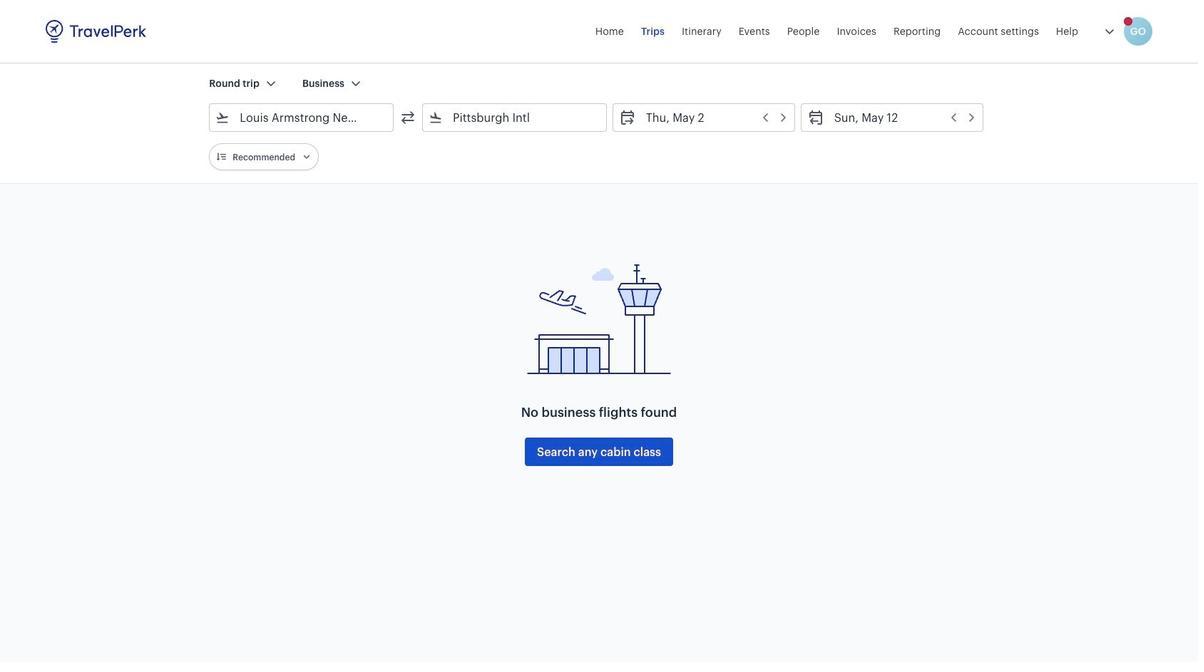 Task type: describe. For each thing, give the bounding box(es) containing it.
To search field
[[443, 106, 587, 129]]



Task type: vqa. For each thing, say whether or not it's contained in the screenshot.
Add first traveler search box at the left of the page
no



Task type: locate. For each thing, give the bounding box(es) containing it.
Return field
[[824, 106, 977, 129]]

Depart field
[[636, 106, 789, 129]]

no results illustration image
[[521, 252, 678, 381]]

From search field
[[230, 106, 374, 129]]



